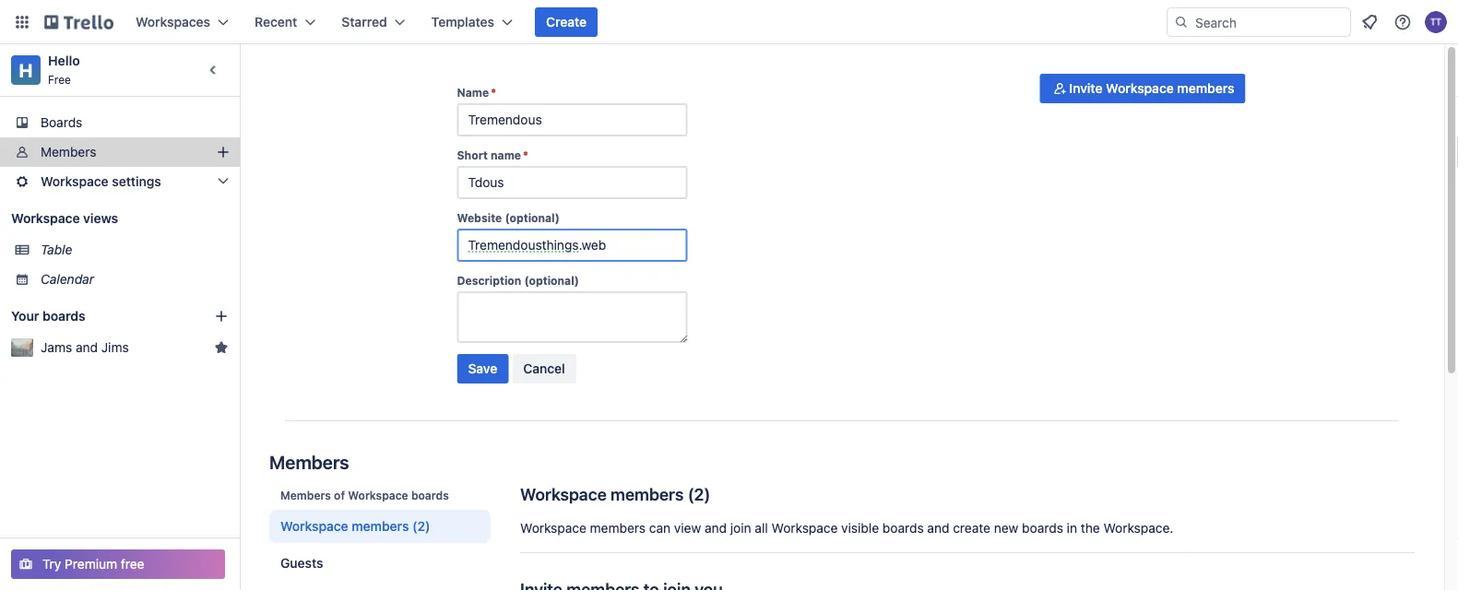 Task type: describe. For each thing, give the bounding box(es) containing it.
calendar
[[41, 272, 94, 287]]

all
[[755, 521, 768, 536]]

your boards with 1 items element
[[11, 305, 186, 328]]

create button
[[535, 7, 598, 37]]

1 vertical spatial members
[[269, 451, 349, 473]]

views
[[83, 211, 118, 226]]

h
[[19, 59, 33, 81]]

workspaces
[[136, 14, 210, 30]]

organizationdetailform element
[[457, 85, 688, 391]]

workspace members can view and join all workspace visible boards and create new boards in the workspace.
[[520, 521, 1174, 536]]

0 vertical spatial *
[[491, 86, 496, 99]]

workspace inside popup button
[[41, 174, 109, 189]]

Search field
[[1189, 8, 1351, 36]]

)
[[704, 484, 711, 504]]

hello link
[[48, 53, 80, 68]]

cancel
[[523, 361, 565, 376]]

settings
[[112, 174, 161, 189]]

boards right visible
[[883, 521, 924, 536]]

jims
[[101, 340, 129, 355]]

1 horizontal spatial workspace members
[[520, 484, 684, 504]]

back to home image
[[44, 7, 113, 37]]

name *
[[457, 86, 496, 99]]

description
[[457, 274, 522, 287]]

workspace navigation collapse icon image
[[201, 57, 227, 83]]

visible
[[842, 521, 879, 536]]

members of workspace boards
[[280, 489, 449, 502]]

primary element
[[0, 0, 1459, 44]]

open information menu image
[[1394, 13, 1413, 31]]

view
[[674, 521, 701, 536]]

recent
[[255, 14, 297, 30]]

members link
[[0, 137, 240, 167]]

and inside jams and jims link
[[76, 340, 98, 355]]

starred
[[342, 14, 387, 30]]

workspace settings button
[[0, 167, 240, 197]]

name
[[491, 149, 521, 161]]

members up can
[[611, 484, 684, 504]]

invite workspace members button
[[1040, 74, 1246, 103]]

new
[[994, 521, 1019, 536]]

2
[[694, 484, 704, 504]]

can
[[649, 521, 671, 536]]

boards up jams
[[42, 309, 85, 324]]

add board image
[[214, 309, 229, 324]]

short name *
[[457, 149, 529, 161]]

your
[[11, 309, 39, 324]]

(2)
[[412, 519, 430, 534]]

jams and jims
[[41, 340, 129, 355]]

h link
[[11, 55, 41, 85]]

workspace settings
[[41, 174, 161, 189]]

short
[[457, 149, 488, 161]]

workspaces button
[[125, 7, 240, 37]]

try
[[42, 557, 61, 572]]

free
[[121, 557, 144, 572]]

1 vertical spatial *
[[523, 149, 529, 161]]

create
[[953, 521, 991, 536]]



Task type: locate. For each thing, give the bounding box(es) containing it.
0 vertical spatial (optional)
[[505, 211, 560, 224]]

join
[[731, 521, 752, 536]]

None text field
[[457, 292, 688, 343]]

members
[[1178, 81, 1235, 96], [611, 484, 684, 504], [352, 519, 409, 534], [590, 521, 646, 536]]

members
[[41, 144, 96, 160], [269, 451, 349, 473], [280, 489, 331, 502]]

workspace members
[[520, 484, 684, 504], [280, 519, 409, 534]]

0 horizontal spatial *
[[491, 86, 496, 99]]

cancel button
[[512, 354, 576, 384]]

boards link
[[0, 108, 240, 137]]

1 vertical spatial workspace members
[[280, 519, 409, 534]]

0 horizontal spatial and
[[76, 340, 98, 355]]

your boards
[[11, 309, 85, 324]]

members inside button
[[1178, 81, 1235, 96]]

members left of
[[280, 489, 331, 502]]

boards
[[42, 309, 85, 324], [411, 489, 449, 502], [883, 521, 924, 536], [1022, 521, 1064, 536]]

website
[[457, 211, 502, 224]]

table
[[41, 242, 72, 257]]

boards left in
[[1022, 521, 1064, 536]]

2 horizontal spatial and
[[928, 521, 950, 536]]

2 vertical spatial members
[[280, 489, 331, 502]]

free
[[48, 73, 71, 86]]

starred icon image
[[214, 340, 229, 355]]

0 notifications image
[[1359, 11, 1381, 33]]

save
[[468, 361, 498, 376]]

guests link
[[269, 547, 491, 580]]

templates
[[432, 14, 495, 30]]

members up of
[[269, 451, 349, 473]]

workspace views
[[11, 211, 118, 226]]

None text field
[[457, 103, 688, 137], [457, 166, 688, 199], [457, 229, 688, 262], [457, 103, 688, 137], [457, 166, 688, 199], [457, 229, 688, 262]]

jams and jims link
[[41, 339, 207, 357]]

*
[[491, 86, 496, 99], [523, 149, 529, 161]]

( 2 )
[[688, 484, 711, 504]]

jams
[[41, 340, 72, 355]]

members left can
[[590, 521, 646, 536]]

(optional) right description
[[524, 274, 579, 287]]

members down the search icon
[[1178, 81, 1235, 96]]

boards
[[41, 115, 82, 130]]

try premium free button
[[11, 550, 225, 579]]

boards up (2)
[[411, 489, 449, 502]]

workspace.
[[1104, 521, 1174, 536]]

sm image
[[1051, 79, 1070, 98]]

workspace members down of
[[280, 519, 409, 534]]

and left create
[[928, 521, 950, 536]]

workspace inside button
[[1106, 81, 1174, 96]]

hello
[[48, 53, 80, 68]]

0 horizontal spatial workspace members
[[280, 519, 409, 534]]

1 horizontal spatial and
[[705, 521, 727, 536]]

(optional) for description (optional)
[[524, 274, 579, 287]]

invite workspace members
[[1070, 81, 1235, 96]]

* right "name" on the top of the page
[[523, 149, 529, 161]]

members down boards
[[41, 144, 96, 160]]

and left jims
[[76, 340, 98, 355]]

(optional) for website (optional)
[[505, 211, 560, 224]]

search image
[[1175, 15, 1189, 30]]

try premium free
[[42, 557, 144, 572]]

0 vertical spatial workspace members
[[520, 484, 684, 504]]

website (optional)
[[457, 211, 560, 224]]

terry turtle (terryturtle) image
[[1426, 11, 1448, 33]]

and left join
[[705, 521, 727, 536]]

in
[[1067, 521, 1078, 536]]

members down members of workspace boards
[[352, 519, 409, 534]]

name
[[457, 86, 489, 99]]

starred button
[[331, 7, 417, 37]]

create
[[546, 14, 587, 30]]

0 vertical spatial members
[[41, 144, 96, 160]]

and
[[76, 340, 98, 355], [705, 521, 727, 536], [928, 521, 950, 536]]

guests
[[280, 556, 323, 571]]

* right name on the top left of page
[[491, 86, 496, 99]]

hello free
[[48, 53, 80, 86]]

premium
[[65, 557, 117, 572]]

description (optional)
[[457, 274, 579, 287]]

(
[[688, 484, 694, 504]]

recent button
[[244, 7, 327, 37]]

(optional) right website
[[505, 211, 560, 224]]

workspace members up can
[[520, 484, 684, 504]]

the
[[1081, 521, 1100, 536]]

invite
[[1070, 81, 1103, 96]]

save button
[[457, 354, 509, 384]]

calendar link
[[41, 270, 229, 289]]

templates button
[[420, 7, 524, 37]]

1 horizontal spatial *
[[523, 149, 529, 161]]

workspace
[[1106, 81, 1174, 96], [41, 174, 109, 189], [11, 211, 80, 226], [520, 484, 607, 504], [348, 489, 408, 502], [280, 519, 348, 534], [520, 521, 587, 536], [772, 521, 838, 536]]

table link
[[41, 241, 229, 259]]

1 vertical spatial (optional)
[[524, 274, 579, 287]]

(optional)
[[505, 211, 560, 224], [524, 274, 579, 287]]

of
[[334, 489, 345, 502]]



Task type: vqa. For each thing, say whether or not it's contained in the screenshot.
'Hello Free'
yes



